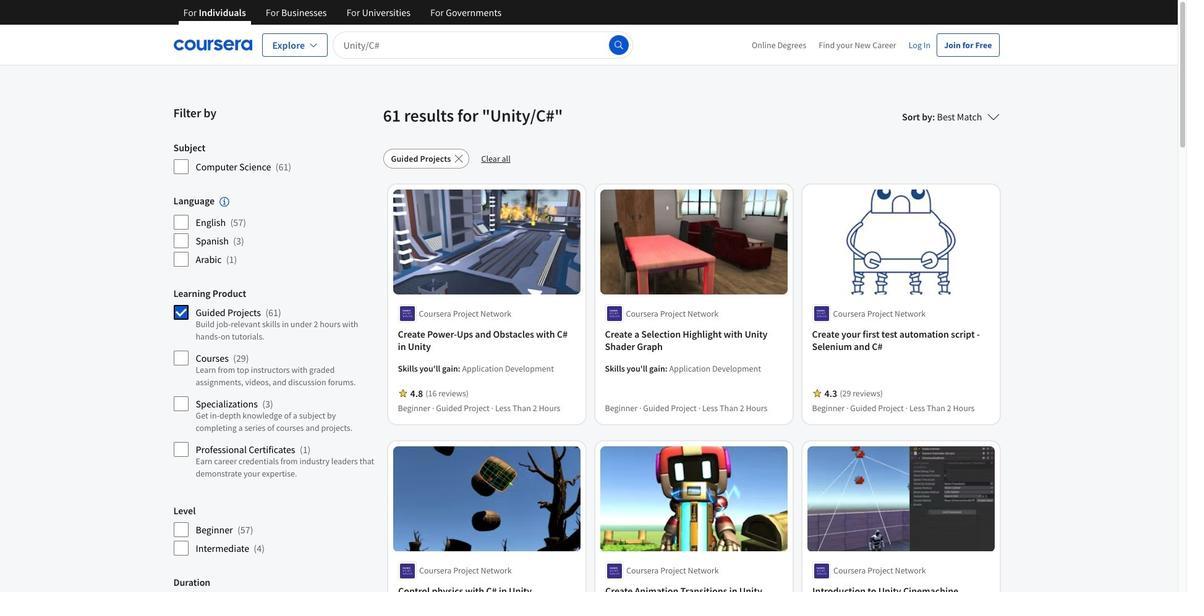 Task type: vqa. For each thing, say whether or not it's contained in the screenshot.
Tata Logo
no



Task type: locate. For each thing, give the bounding box(es) containing it.
(4.3 stars) element
[[824, 388, 837, 400]]

group
[[173, 142, 376, 175], [173, 195, 376, 268], [173, 288, 376, 485], [173, 505, 376, 557]]

None search field
[[333, 31, 633, 58]]

information about this filter group image
[[219, 197, 229, 207]]

What do you want to learn? text field
[[333, 31, 633, 58]]

1 group from the top
[[173, 142, 376, 175]]



Task type: describe. For each thing, give the bounding box(es) containing it.
(4.8 stars) element
[[410, 388, 423, 400]]

coursera image
[[173, 35, 252, 55]]

banner navigation
[[173, 0, 511, 34]]

2 group from the top
[[173, 195, 376, 268]]

4 group from the top
[[173, 505, 376, 557]]

3 group from the top
[[173, 288, 376, 485]]



